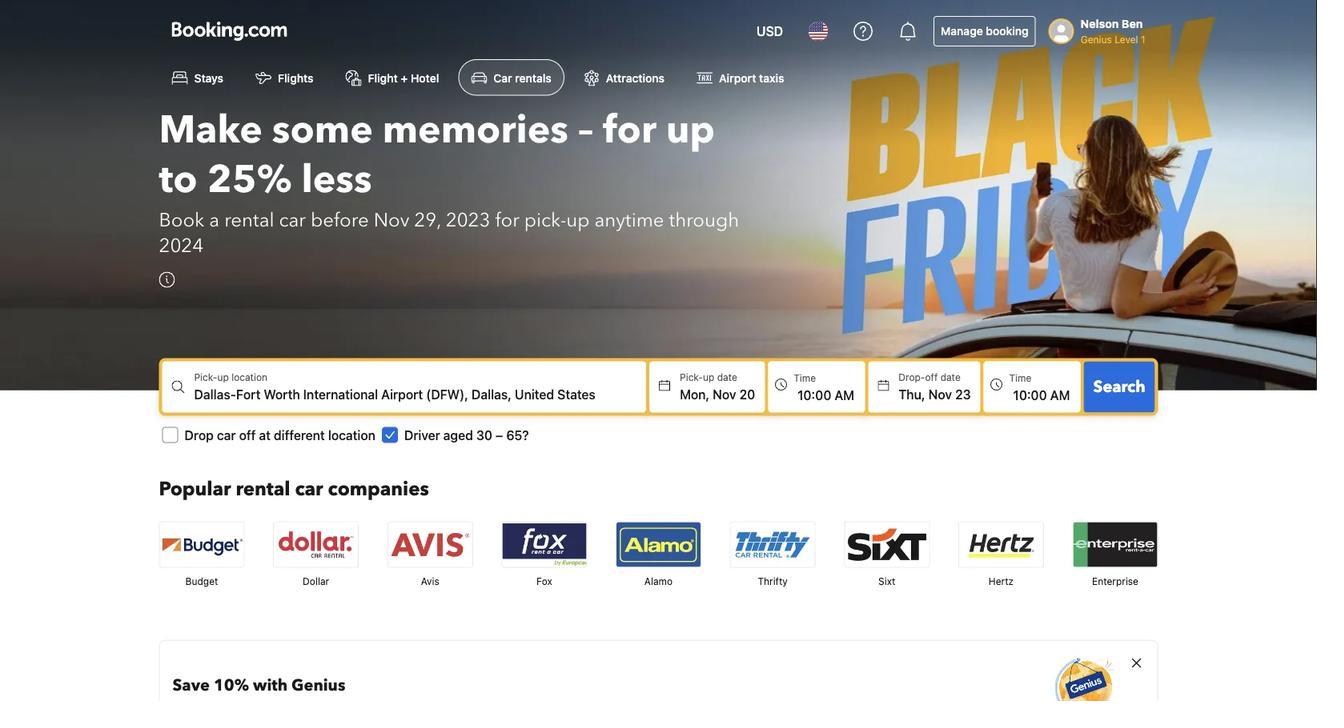 Task type: locate. For each thing, give the bounding box(es) containing it.
dollar
[[303, 576, 329, 587]]

mon,
[[680, 387, 710, 402]]

save 10% with genius
[[173, 674, 345, 696]]

budget logo image
[[160, 522, 244, 567]]

pick-
[[194, 372, 217, 383], [680, 372, 703, 383]]

0 vertical spatial –
[[578, 104, 593, 156]]

flight
[[368, 71, 398, 84]]

1 horizontal spatial location
[[328, 427, 375, 443]]

genius right with
[[292, 674, 345, 696]]

1 horizontal spatial date
[[941, 372, 961, 383]]

enterprise logo image
[[1073, 522, 1157, 567]]

date for 23
[[941, 372, 961, 383]]

nov left '23'
[[929, 387, 952, 402]]

manage
[[941, 24, 983, 38]]

car left before
[[279, 207, 306, 234]]

off up thu,
[[925, 372, 938, 383]]

– down "attractions" link
[[578, 104, 593, 156]]

1 date from the left
[[717, 372, 737, 383]]

at
[[259, 427, 271, 443]]

car
[[279, 207, 306, 234], [217, 427, 236, 443], [295, 476, 323, 503]]

car right drop on the left of page
[[217, 427, 236, 443]]

flights
[[278, 71, 314, 84]]

rental right a
[[224, 207, 274, 234]]

off
[[925, 372, 938, 383], [239, 427, 256, 443]]

1 horizontal spatial off
[[925, 372, 938, 383]]

car
[[494, 71, 512, 84]]

–
[[578, 104, 593, 156], [496, 427, 503, 443]]

29,
[[414, 207, 441, 234]]

see terms and conditions for more information image
[[159, 272, 175, 288]]

anytime
[[595, 207, 664, 234]]

airport
[[719, 71, 756, 84]]

car inside make some memories – for up to 25% less book a rental car before nov 29, 2023 for pick-up anytime through 2024
[[279, 207, 306, 234]]

0 horizontal spatial pick-
[[194, 372, 217, 383]]

sixt
[[879, 576, 896, 587]]

1 vertical spatial for
[[495, 207, 520, 234]]

location up at
[[232, 372, 267, 383]]

– inside make some memories – for up to 25% less book a rental car before nov 29, 2023 for pick-up anytime through 2024
[[578, 104, 593, 156]]

up
[[666, 104, 715, 156], [566, 207, 590, 234], [217, 372, 229, 383], [703, 372, 715, 383]]

10%
[[214, 674, 249, 696]]

make some memories – for up to 25% less book a rental car before nov 29, 2023 for pick-up anytime through 2024
[[159, 104, 739, 259]]

0 vertical spatial genius
[[1081, 34, 1112, 45]]

manage booking
[[941, 24, 1029, 38]]

nov inside make some memories – for up to 25% less book a rental car before nov 29, 2023 for pick-up anytime through 2024
[[374, 207, 409, 234]]

rental inside make some memories – for up to 25% less book a rental car before nov 29, 2023 for pick-up anytime through 2024
[[224, 207, 274, 234]]

enterprise
[[1092, 576, 1139, 587]]

sixt logo image
[[845, 522, 929, 567]]

genius down "nelson"
[[1081, 34, 1112, 45]]

rental down at
[[236, 476, 290, 503]]

location right different on the bottom of the page
[[328, 427, 375, 443]]

drop
[[185, 427, 214, 443]]

popular rental car companies
[[159, 476, 429, 503]]

nov
[[374, 207, 409, 234], [713, 387, 736, 402], [929, 387, 952, 402]]

manage booking link
[[934, 16, 1036, 46]]

date inside drop-off date thu, nov 23
[[941, 372, 961, 383]]

hertz
[[989, 576, 1014, 587]]

1 vertical spatial genius
[[292, 674, 345, 696]]

make
[[159, 104, 262, 156]]

1 horizontal spatial pick-
[[680, 372, 703, 383]]

0 vertical spatial for
[[603, 104, 657, 156]]

genius
[[1081, 34, 1112, 45], [292, 674, 345, 696]]

drop car off at different location
[[185, 427, 375, 443]]

0 horizontal spatial off
[[239, 427, 256, 443]]

usd button
[[747, 12, 793, 50]]

rentals
[[515, 71, 552, 84]]

0 horizontal spatial for
[[495, 207, 520, 234]]

0 horizontal spatial nov
[[374, 207, 409, 234]]

date
[[717, 372, 737, 383], [941, 372, 961, 383]]

pick- for pick-up location
[[194, 372, 217, 383]]

for left the pick- at the left top of the page
[[495, 207, 520, 234]]

0 vertical spatial car
[[279, 207, 306, 234]]

nov inside pick-up date mon, nov 20
[[713, 387, 736, 402]]

location
[[232, 372, 267, 383], [328, 427, 375, 443]]

for down attractions
[[603, 104, 657, 156]]

nov inside drop-off date thu, nov 23
[[929, 387, 952, 402]]

aged
[[443, 427, 473, 443]]

rental
[[224, 207, 274, 234], [236, 476, 290, 503]]

taxis
[[759, 71, 784, 84]]

0 vertical spatial rental
[[224, 207, 274, 234]]

– for for
[[578, 104, 593, 156]]

through
[[669, 207, 739, 234]]

nelson ben genius level 1
[[1081, 17, 1145, 45]]

1 horizontal spatial –
[[578, 104, 593, 156]]

0 horizontal spatial date
[[717, 372, 737, 383]]

1 pick- from the left
[[194, 372, 217, 383]]

2 vertical spatial car
[[295, 476, 323, 503]]

– right 30
[[496, 427, 503, 443]]

1 vertical spatial off
[[239, 427, 256, 443]]

nov left 20
[[713, 387, 736, 402]]

date inside pick-up date mon, nov 20
[[717, 372, 737, 383]]

2 pick- from the left
[[680, 372, 703, 383]]

memories
[[383, 104, 568, 156]]

car rentals
[[494, 71, 552, 84]]

avis logo image
[[388, 522, 472, 567]]

0 horizontal spatial location
[[232, 372, 267, 383]]

1 horizontal spatial genius
[[1081, 34, 1112, 45]]

pick- inside pick-up date mon, nov 20
[[680, 372, 703, 383]]

hotel
[[411, 71, 439, 84]]

attractions
[[606, 71, 665, 84]]

pick- up mon,
[[680, 372, 703, 383]]

1 horizontal spatial for
[[603, 104, 657, 156]]

2 horizontal spatial nov
[[929, 387, 952, 402]]

2 date from the left
[[941, 372, 961, 383]]

23
[[955, 387, 971, 402]]

car down different on the bottom of the page
[[295, 476, 323, 503]]

car rentals link
[[458, 59, 564, 96]]

pick-up date mon, nov 20
[[680, 372, 755, 402]]

for
[[603, 104, 657, 156], [495, 207, 520, 234]]

save
[[173, 674, 210, 696]]

1 vertical spatial –
[[496, 427, 503, 443]]

nov left 29,
[[374, 207, 409, 234]]

1 horizontal spatial nov
[[713, 387, 736, 402]]

0 horizontal spatial –
[[496, 427, 503, 443]]

+
[[401, 71, 408, 84]]

0 vertical spatial off
[[925, 372, 938, 383]]

pick- up drop on the left of page
[[194, 372, 217, 383]]

off left at
[[239, 427, 256, 443]]

book
[[159, 207, 204, 234]]

2023
[[446, 207, 490, 234]]



Task type: describe. For each thing, give the bounding box(es) containing it.
fox logo image
[[502, 522, 586, 567]]

see terms and conditions for more information image
[[159, 272, 175, 288]]

attractions link
[[571, 59, 677, 96]]

date for 20
[[717, 372, 737, 383]]

search button
[[1084, 361, 1155, 413]]

up inside pick-up date mon, nov 20
[[703, 372, 715, 383]]

nov for thu,
[[929, 387, 952, 402]]

flights link
[[243, 59, 326, 96]]

ben
[[1122, 17, 1143, 30]]

30
[[476, 427, 492, 443]]

with
[[253, 674, 288, 696]]

airport taxis
[[719, 71, 784, 84]]

stays link
[[159, 59, 236, 96]]

less
[[301, 153, 372, 206]]

pick-up location
[[194, 372, 267, 383]]

drop-off date thu, nov 23
[[899, 372, 971, 402]]

Pick-up location field
[[194, 385, 646, 404]]

dollar logo image
[[274, 522, 358, 567]]

nelson
[[1081, 17, 1119, 30]]

level
[[1115, 34, 1138, 45]]

to
[[159, 153, 198, 206]]

before
[[311, 207, 369, 234]]

1
[[1141, 34, 1145, 45]]

25%
[[207, 153, 292, 206]]

stays
[[194, 71, 223, 84]]

avis
[[421, 576, 439, 587]]

0 vertical spatial location
[[232, 372, 267, 383]]

drop-
[[899, 372, 925, 383]]

companies
[[328, 476, 429, 503]]

pick-
[[524, 207, 566, 234]]

off inside drop-off date thu, nov 23
[[925, 372, 938, 383]]

budget
[[185, 576, 218, 587]]

search
[[1093, 376, 1145, 398]]

genius inside nelson ben genius level 1
[[1081, 34, 1112, 45]]

popular
[[159, 476, 231, 503]]

driver aged 30 – 65?
[[404, 427, 529, 443]]

1 vertical spatial car
[[217, 427, 236, 443]]

usd
[[757, 24, 783, 39]]

airport taxis link
[[684, 59, 797, 96]]

fox
[[536, 576, 552, 587]]

booking.com online hotel reservations image
[[172, 22, 287, 41]]

hertz logo image
[[959, 522, 1043, 567]]

thrifty
[[758, 576, 788, 587]]

thrifty logo image
[[731, 522, 815, 567]]

65?
[[506, 427, 529, 443]]

1 vertical spatial rental
[[236, 476, 290, 503]]

– for 65?
[[496, 427, 503, 443]]

driver
[[404, 427, 440, 443]]

booking
[[986, 24, 1029, 38]]

a
[[209, 207, 220, 234]]

pick- for pick-up date mon, nov 20
[[680, 372, 703, 383]]

nov for mon,
[[713, 387, 736, 402]]

20
[[740, 387, 755, 402]]

alamo logo image
[[617, 522, 701, 567]]

0 horizontal spatial genius
[[292, 674, 345, 696]]

1 vertical spatial location
[[328, 427, 375, 443]]

some
[[272, 104, 373, 156]]

2024
[[159, 233, 204, 259]]

alamo
[[644, 576, 673, 587]]

flight + hotel link
[[333, 59, 452, 96]]

thu,
[[899, 387, 925, 402]]

different
[[274, 427, 325, 443]]

flight + hotel
[[368, 71, 439, 84]]



Task type: vqa. For each thing, say whether or not it's contained in the screenshot.
'to?'
no



